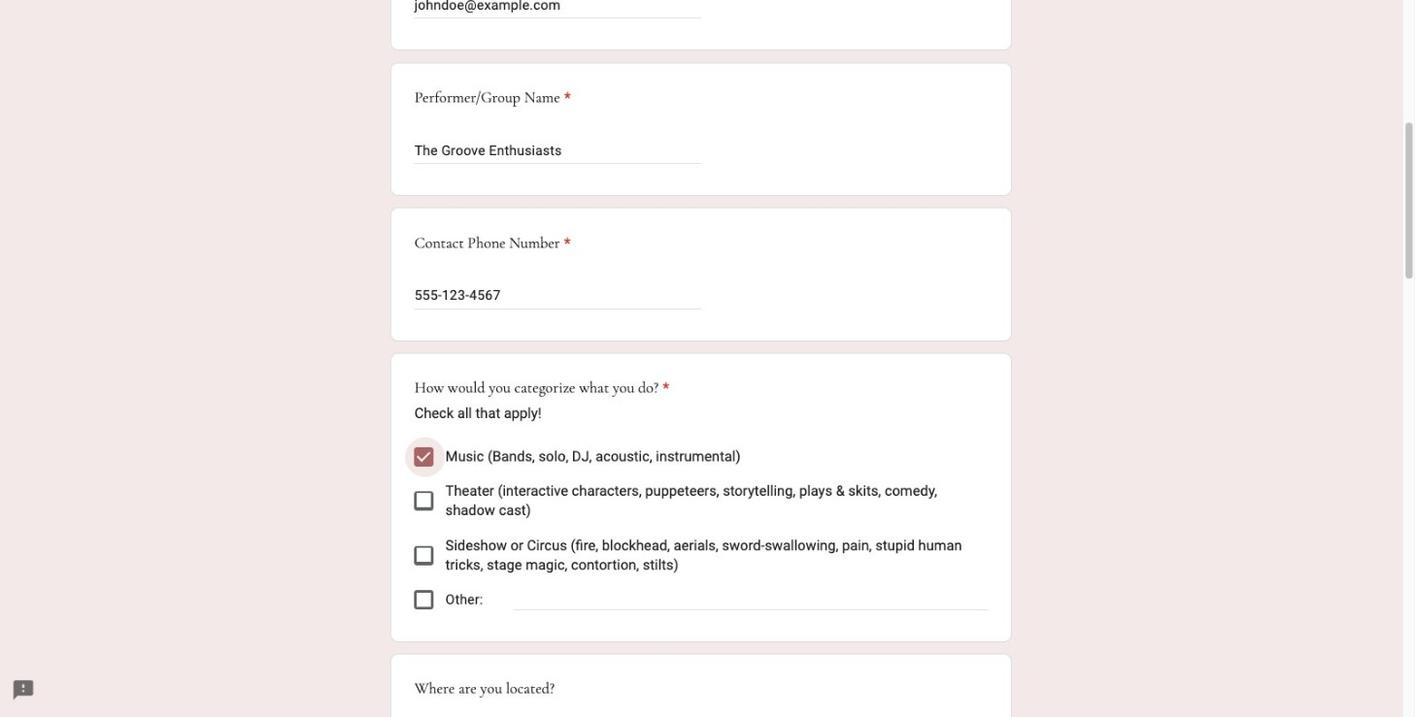 Task type: describe. For each thing, give the bounding box(es) containing it.
required question element for 2nd heading from the top of the page
[[560, 232, 571, 255]]

Other: checkbox
[[415, 591, 434, 611]]

Sideshow or Circus (fire, blockhead, aerials, sword-swallowing, pain, stupid human tricks, stage magic, contortion, stilts) checkbox
[[415, 547, 434, 566]]

Theater (interactive characters, puppeteers, storytelling, plays & skits, comedy, shadow cast) checkbox
[[415, 492, 434, 512]]

Music (Bands, solo, DJ, acoustic, instrumental) checkbox
[[415, 447, 434, 467]]

music (bands, solo, dj, acoustic, instrumental) image
[[415, 447, 434, 467]]



Task type: locate. For each thing, give the bounding box(es) containing it.
list item
[[390, 0, 1012, 51]]

2 vertical spatial heading
[[415, 378, 670, 401]]

heading
[[415, 87, 571, 110], [415, 232, 571, 255], [415, 378, 670, 401]]

required question element for third heading from the bottom of the page
[[560, 87, 571, 110]]

0 vertical spatial required question element
[[560, 87, 571, 110]]

None text field
[[415, 139, 701, 162], [415, 284, 701, 308], [415, 139, 701, 162], [415, 284, 701, 308]]

1 vertical spatial heading
[[415, 232, 571, 255]]

2 vertical spatial required question element
[[659, 378, 670, 401]]

list
[[415, 440, 988, 618]]

theater (interactive characters, puppeteers, storytelling, plays & skits, comedy, shadow cast) image
[[417, 494, 431, 508]]

required question element
[[560, 87, 571, 110], [560, 232, 571, 255], [659, 378, 670, 401]]

report a problem to google image
[[12, 680, 35, 703]]

1 vertical spatial required question element
[[560, 232, 571, 255]]

Your email email field
[[415, 0, 701, 17]]

2 heading from the top
[[415, 232, 571, 255]]

3 heading from the top
[[415, 378, 670, 401]]

1 heading from the top
[[415, 87, 571, 110]]

required question element for 3rd heading
[[659, 378, 670, 401]]

Other response text field
[[514, 589, 988, 610]]

0 vertical spatial heading
[[415, 87, 571, 110]]



Task type: vqa. For each thing, say whether or not it's contained in the screenshot.
bottom "heading"
yes



